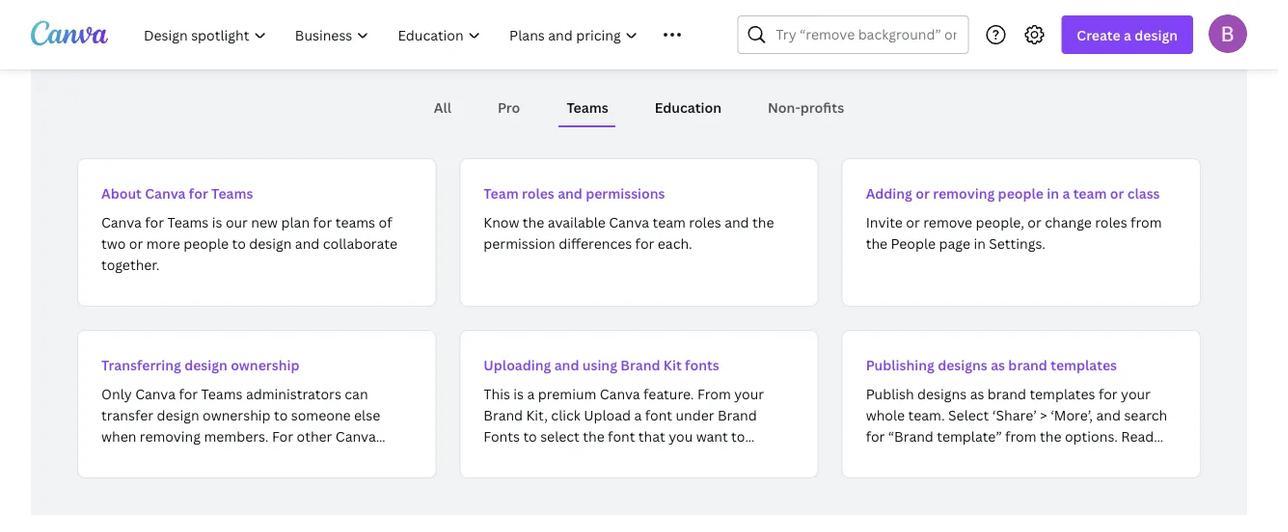 Task type: vqa. For each thing, say whether or not it's contained in the screenshot.
the leftmost in
yes



Task type: describe. For each thing, give the bounding box(es) containing it.
all
[[434, 98, 451, 116]]

remove
[[923, 213, 973, 231]]

1 horizontal spatial font
[[645, 406, 672, 424]]

designs for publish
[[918, 384, 967, 403]]

design inside canva for teams is our new plan for teams of two or more people to design and collaborate together.
[[249, 234, 292, 252]]

people,
[[976, 213, 1024, 231]]

publishing
[[866, 356, 935, 374]]

publish designs as brand templates for your whole team. select 'share' > 'more', and search for "brand template" from the options. read more.
[[866, 384, 1168, 466]]

profits
[[800, 98, 844, 116]]

create
[[1077, 26, 1121, 44]]

create a design
[[1077, 26, 1178, 44]]

and inside publish designs as brand templates for your whole team. select 'share' > 'more', and search for "brand template" from the options. read more.
[[1096, 406, 1121, 424]]

each.
[[658, 234, 692, 252]]

more.
[[866, 448, 903, 466]]

you
[[669, 427, 693, 445]]

other
[[297, 427, 332, 445]]

settings.
[[989, 234, 1046, 252]]

adding or removing people in a team or class
[[866, 184, 1160, 202]]

is inside canva for teams is our new plan for teams of two or more people to design and collaborate together.
[[212, 213, 222, 231]]

else
[[354, 406, 380, 424]]

collaborate
[[323, 234, 397, 252]]

teams inside only canva for teams administrators can transfer design ownership to someone else when removing members. for other canva users, we have a recommended workaround.
[[201, 384, 243, 403]]

>
[[1040, 406, 1047, 424]]

upload
[[584, 406, 631, 424]]

template"
[[937, 427, 1002, 445]]

your inside this is a premium canva feature. from your brand kit, click upload a font under brand fonts to select the font that you want to upload. read for more details.
[[734, 384, 764, 403]]

teams button
[[559, 89, 616, 125]]

that
[[639, 427, 665, 445]]

workaround.
[[308, 448, 390, 466]]

administrators
[[246, 384, 341, 403]]

as for publishing
[[991, 356, 1005, 374]]

1 horizontal spatial people
[[998, 184, 1044, 202]]

canva for teams is our new plan for teams of two or more people to design and collaborate together.
[[101, 213, 397, 274]]

templates for publishing designs as brand templates
[[1051, 356, 1117, 374]]

this is a premium canva feature. from your brand kit, click upload a font under brand fonts to select the font that you want to upload. read for more details.
[[484, 384, 764, 466]]

from inside invite or remove people, or change roles from the people page in settings.
[[1131, 213, 1162, 231]]

to inside canva for teams is our new plan for teams of two or more people to design and collaborate together.
[[232, 234, 246, 252]]

about canva for teams
[[101, 184, 253, 202]]

for down "about canva for teams"
[[145, 213, 164, 231]]

permission
[[484, 234, 556, 252]]

click
[[551, 406, 581, 424]]

roles inside know the available canva team roles and the permission differences for each.
[[689, 213, 721, 231]]

roles inside invite or remove people, or change roles from the people page in settings.
[[1095, 213, 1127, 231]]

read inside publish designs as brand templates for your whole team. select 'share' > 'more', and search for "brand template" from the options. read more.
[[1121, 427, 1154, 445]]

want
[[696, 427, 728, 445]]

only
[[101, 384, 132, 403]]

upload.
[[484, 448, 533, 466]]

of
[[379, 213, 392, 231]]

'more',
[[1051, 406, 1093, 424]]

select
[[540, 427, 580, 445]]

new
[[251, 213, 278, 231]]

have
[[165, 448, 196, 466]]

brand for publishing
[[1009, 356, 1048, 374]]

differences
[[559, 234, 632, 252]]

plan
[[281, 213, 310, 231]]

canva inside know the available canva team roles and the permission differences for each.
[[609, 213, 649, 231]]

'share'
[[992, 406, 1037, 424]]

together.
[[101, 255, 160, 274]]

or left class
[[1110, 184, 1124, 202]]

"brand
[[888, 427, 934, 445]]

kit,
[[526, 406, 548, 424]]

ownership inside only canva for teams administrators can transfer design ownership to someone else when removing members. for other canva users, we have a recommended workaround.
[[203, 406, 271, 424]]

publishing designs as brand templates
[[866, 356, 1117, 374]]

know the available canva team roles and the permission differences for each.
[[484, 213, 774, 252]]

to inside only canva for teams administrators can transfer design ownership to someone else when removing members. for other canva users, we have a recommended workaround.
[[274, 406, 288, 424]]

available
[[548, 213, 606, 231]]

can
[[345, 384, 368, 403]]

2 horizontal spatial brand
[[718, 406, 757, 424]]

select
[[948, 406, 989, 424]]

canva up workaround.
[[336, 427, 376, 445]]

a up kit,
[[527, 384, 535, 403]]

premium
[[538, 384, 597, 403]]

two
[[101, 234, 126, 252]]

someone
[[291, 406, 351, 424]]

teams inside canva for teams is our new plan for teams of two or more people to design and collaborate together.
[[167, 213, 209, 231]]

non-profits
[[768, 98, 844, 116]]

and inside know the available canva team roles and the permission differences for each.
[[725, 213, 749, 231]]

our
[[226, 213, 248, 231]]

to right want
[[731, 427, 745, 445]]

create a design button
[[1062, 15, 1193, 54]]

adding
[[866, 184, 913, 202]]

designs for publishing
[[938, 356, 988, 374]]

canva down 'transferring'
[[135, 384, 176, 403]]

a up that
[[634, 406, 642, 424]]

team.
[[908, 406, 945, 424]]

team
[[484, 184, 519, 202]]

or inside canva for teams is our new plan for teams of two or more people to design and collaborate together.
[[129, 234, 143, 252]]

design inside only canva for teams administrators can transfer design ownership to someone else when removing members. for other canva users, we have a recommended workaround.
[[157, 406, 199, 424]]

0 horizontal spatial brand
[[484, 406, 523, 424]]

all button
[[426, 89, 459, 125]]

invite or remove people, or change roles from the people page in settings.
[[866, 213, 1162, 252]]

from inside publish designs as brand templates for your whole team. select 'share' > 'more', and search for "brand template" from the options. read more.
[[1005, 427, 1037, 445]]

as for publish
[[970, 384, 984, 403]]

canva right about
[[145, 184, 186, 202]]

read inside this is a premium canva feature. from your brand kit, click upload a font under brand fonts to select the font that you want to upload. read for more details.
[[536, 448, 569, 466]]

only canva for teams administrators can transfer design ownership to someone else when removing members. for other canva users, we have a recommended workaround.
[[101, 384, 390, 466]]

0 vertical spatial team
[[1073, 184, 1107, 202]]

education
[[655, 98, 722, 116]]

uploading
[[484, 356, 551, 374]]

when
[[101, 427, 136, 445]]



Task type: locate. For each thing, give the bounding box(es) containing it.
0 vertical spatial templates
[[1051, 356, 1117, 374]]

ownership up administrators
[[231, 356, 299, 374]]

options.
[[1065, 427, 1118, 445]]

canva inside this is a premium canva feature. from your brand kit, click upload a font under brand fonts to select the font that you want to upload. read for more details.
[[600, 384, 640, 403]]

1 horizontal spatial read
[[1121, 427, 1154, 445]]

or up settings.
[[1028, 213, 1042, 231]]

for right plan
[[313, 213, 332, 231]]

the inside invite or remove people, or change roles from the people page in settings.
[[866, 234, 888, 252]]

0 horizontal spatial your
[[734, 384, 764, 403]]

from down class
[[1131, 213, 1162, 231]]

in right the page
[[974, 234, 986, 252]]

the inside this is a premium canva feature. from your brand kit, click upload a font under brand fonts to select the font that you want to upload. read for more details.
[[583, 427, 605, 445]]

designs inside publish designs as brand templates for your whole team. select 'share' > 'more', and search for "brand template" from the options. read more.
[[918, 384, 967, 403]]

under
[[676, 406, 714, 424]]

design up have
[[157, 406, 199, 424]]

read down select
[[536, 448, 569, 466]]

1 vertical spatial removing
[[140, 427, 201, 445]]

users,
[[101, 448, 140, 466]]

know
[[484, 213, 519, 231]]

design right "create" on the right top
[[1135, 26, 1178, 44]]

class
[[1128, 184, 1160, 202]]

bob builder image
[[1209, 14, 1247, 53]]

is
[[212, 213, 222, 231], [514, 384, 524, 403]]

people up people,
[[998, 184, 1044, 202]]

ownership up the members.
[[203, 406, 271, 424]]

in inside invite or remove people, or change roles from the people page in settings.
[[974, 234, 986, 252]]

kit
[[664, 356, 682, 374]]

whole
[[866, 406, 905, 424]]

1 vertical spatial designs
[[918, 384, 967, 403]]

or up people at the right
[[906, 213, 920, 231]]

about
[[101, 184, 142, 202]]

roles up each.
[[689, 213, 721, 231]]

fonts
[[484, 427, 520, 445]]

read
[[1121, 427, 1154, 445], [536, 448, 569, 466]]

brand up fonts
[[484, 406, 523, 424]]

designs up select at the right
[[938, 356, 988, 374]]

for left each.
[[635, 234, 654, 252]]

templates
[[1051, 356, 1117, 374], [1030, 384, 1095, 403]]

change
[[1045, 213, 1092, 231]]

1 vertical spatial from
[[1005, 427, 1037, 445]]

design
[[1135, 26, 1178, 44], [249, 234, 292, 252], [184, 356, 228, 374], [157, 406, 199, 424]]

non-
[[768, 98, 801, 116]]

page
[[939, 234, 971, 252]]

0 vertical spatial in
[[1047, 184, 1059, 202]]

using
[[582, 356, 617, 374]]

1 vertical spatial read
[[536, 448, 569, 466]]

0 vertical spatial removing
[[933, 184, 995, 202]]

0 horizontal spatial roles
[[522, 184, 555, 202]]

or right adding
[[916, 184, 930, 202]]

0 horizontal spatial people
[[184, 234, 229, 252]]

2 horizontal spatial roles
[[1095, 213, 1127, 231]]

1 horizontal spatial removing
[[933, 184, 995, 202]]

0 horizontal spatial read
[[536, 448, 569, 466]]

1 your from the left
[[734, 384, 764, 403]]

brand
[[621, 356, 660, 374], [484, 406, 523, 424], [718, 406, 757, 424]]

non-profits button
[[760, 89, 852, 125]]

roles right team
[[522, 184, 555, 202]]

ownership
[[231, 356, 299, 374], [203, 406, 271, 424]]

0 vertical spatial ownership
[[231, 356, 299, 374]]

transfer
[[101, 406, 153, 424]]

1 vertical spatial brand
[[988, 384, 1026, 403]]

permissions
[[586, 184, 665, 202]]

people down our
[[184, 234, 229, 252]]

0 horizontal spatial in
[[974, 234, 986, 252]]

members.
[[204, 427, 269, 445]]

for
[[272, 427, 293, 445]]

1 vertical spatial people
[[184, 234, 229, 252]]

1 vertical spatial in
[[974, 234, 986, 252]]

canva up upload
[[600, 384, 640, 403]]

brand left kit
[[621, 356, 660, 374]]

transferring design ownership
[[101, 356, 299, 374]]

for down select
[[572, 448, 591, 466]]

as
[[991, 356, 1005, 374], [970, 384, 984, 403]]

for up more.
[[866, 427, 885, 445]]

brand
[[1009, 356, 1048, 374], [988, 384, 1026, 403]]

0 vertical spatial is
[[212, 213, 222, 231]]

1 vertical spatial as
[[970, 384, 984, 403]]

more up together.
[[146, 234, 180, 252]]

0 horizontal spatial more
[[146, 234, 180, 252]]

1 horizontal spatial brand
[[621, 356, 660, 374]]

is right this
[[514, 384, 524, 403]]

1 vertical spatial team
[[653, 213, 686, 231]]

uploading and using brand kit fonts
[[484, 356, 719, 374]]

people
[[998, 184, 1044, 202], [184, 234, 229, 252]]

for up canva for teams is our new plan for teams of two or more people to design and collaborate together.
[[189, 184, 208, 202]]

0 vertical spatial read
[[1121, 427, 1154, 445]]

font down upload
[[608, 427, 635, 445]]

pro
[[498, 98, 520, 116]]

search
[[1124, 406, 1168, 424]]

fonts
[[685, 356, 719, 374]]

invite
[[866, 213, 903, 231]]

we
[[143, 448, 161, 466]]

your right from
[[734, 384, 764, 403]]

more inside canva for teams is our new plan for teams of two or more people to design and collaborate together.
[[146, 234, 180, 252]]

team up each.
[[653, 213, 686, 231]]

this
[[484, 384, 510, 403]]

0 vertical spatial from
[[1131, 213, 1162, 231]]

0 horizontal spatial removing
[[140, 427, 201, 445]]

0 vertical spatial as
[[991, 356, 1005, 374]]

font up that
[[645, 406, 672, 424]]

a inside dropdown button
[[1124, 26, 1132, 44]]

transferring
[[101, 356, 181, 374]]

1 vertical spatial templates
[[1030, 384, 1095, 403]]

more down upload
[[594, 448, 628, 466]]

top level navigation element
[[131, 15, 691, 54], [131, 15, 691, 54]]

the inside publish designs as brand templates for your whole team. select 'share' > 'more', and search for "brand template" from the options. read more.
[[1040, 427, 1062, 445]]

0 vertical spatial brand
[[1009, 356, 1048, 374]]

designs
[[938, 356, 988, 374], [918, 384, 967, 403]]

for inside only canva for teams administrators can transfer design ownership to someone else when removing members. for other canva users, we have a recommended workaround.
[[179, 384, 198, 403]]

brand down from
[[718, 406, 757, 424]]

0 vertical spatial more
[[146, 234, 180, 252]]

1 horizontal spatial your
[[1121, 384, 1151, 403]]

to up for
[[274, 406, 288, 424]]

1 vertical spatial font
[[608, 427, 635, 445]]

0 horizontal spatial is
[[212, 213, 222, 231]]

for
[[189, 184, 208, 202], [145, 213, 164, 231], [313, 213, 332, 231], [635, 234, 654, 252], [179, 384, 198, 403], [1099, 384, 1118, 403], [866, 427, 885, 445], [572, 448, 591, 466]]

font
[[645, 406, 672, 424], [608, 427, 635, 445]]

teams up our
[[211, 184, 253, 202]]

a inside only canva for teams administrators can transfer design ownership to someone else when removing members. for other canva users, we have a recommended workaround.
[[199, 448, 207, 466]]

2 your from the left
[[1121, 384, 1151, 403]]

teams down transferring design ownership
[[201, 384, 243, 403]]

people
[[891, 234, 936, 252]]

or up together.
[[129, 234, 143, 252]]

education button
[[647, 89, 729, 125]]

canva up two on the top left
[[101, 213, 142, 231]]

team inside know the available canva team roles and the permission differences for each.
[[653, 213, 686, 231]]

removing
[[933, 184, 995, 202], [140, 427, 201, 445]]

is left our
[[212, 213, 222, 231]]

your
[[734, 384, 764, 403], [1121, 384, 1151, 403]]

0 horizontal spatial as
[[970, 384, 984, 403]]

for up options.
[[1099, 384, 1118, 403]]

or
[[916, 184, 930, 202], [1110, 184, 1124, 202], [906, 213, 920, 231], [1028, 213, 1042, 231], [129, 234, 143, 252]]

publish
[[866, 384, 914, 403]]

a right "create" on the right top
[[1124, 26, 1132, 44]]

removing up remove
[[933, 184, 995, 202]]

0 vertical spatial font
[[645, 406, 672, 424]]

1 horizontal spatial roles
[[689, 213, 721, 231]]

1 horizontal spatial is
[[514, 384, 524, 403]]

recommended
[[210, 448, 305, 466]]

1 vertical spatial ownership
[[203, 406, 271, 424]]

pro button
[[490, 89, 528, 125]]

from
[[697, 384, 731, 403]]

removing up have
[[140, 427, 201, 445]]

design down new
[[249, 234, 292, 252]]

1 horizontal spatial from
[[1131, 213, 1162, 231]]

people inside canva for teams is our new plan for teams of two or more people to design and collaborate together.
[[184, 234, 229, 252]]

teams down "about canva for teams"
[[167, 213, 209, 231]]

is inside this is a premium canva feature. from your brand kit, click upload a font under brand fonts to select the font that you want to upload. read for more details.
[[514, 384, 524, 403]]

more
[[146, 234, 180, 252], [594, 448, 628, 466]]

teams right the pro
[[567, 98, 608, 116]]

Try "remove background" or "brand kit" search field
[[776, 16, 956, 53]]

1 horizontal spatial in
[[1047, 184, 1059, 202]]

templates for publish designs as brand templates for your whole team. select 'share' > 'more', and search for "brand template" from the options. read more.
[[1030, 384, 1095, 403]]

from
[[1131, 213, 1162, 231], [1005, 427, 1037, 445]]

teams inside button
[[567, 98, 608, 116]]

canva inside canva for teams is our new plan for teams of two or more people to design and collaborate together.
[[101, 213, 142, 231]]

as up ''share''
[[991, 356, 1005, 374]]

and inside canva for teams is our new plan for teams of two or more people to design and collaborate together.
[[295, 234, 320, 252]]

0 horizontal spatial font
[[608, 427, 635, 445]]

team roles and permissions
[[484, 184, 665, 202]]

canva
[[145, 184, 186, 202], [101, 213, 142, 231], [609, 213, 649, 231], [135, 384, 176, 403], [600, 384, 640, 403], [336, 427, 376, 445]]

0 vertical spatial designs
[[938, 356, 988, 374]]

0 horizontal spatial team
[[653, 213, 686, 231]]

read down search
[[1121, 427, 1154, 445]]

more inside this is a premium canva feature. from your brand kit, click upload a font under brand fonts to select the font that you want to upload. read for more details.
[[594, 448, 628, 466]]

team up change
[[1073, 184, 1107, 202]]

the
[[523, 213, 544, 231], [753, 213, 774, 231], [866, 234, 888, 252], [583, 427, 605, 445], [1040, 427, 1062, 445]]

0 horizontal spatial from
[[1005, 427, 1037, 445]]

your inside publish designs as brand templates for your whole team. select 'share' > 'more', and search for "brand template" from the options. read more.
[[1121, 384, 1151, 403]]

templates inside publish designs as brand templates for your whole team. select 'share' > 'more', and search for "brand template" from the options. read more.
[[1030, 384, 1095, 403]]

removing inside only canva for teams administrators can transfer design ownership to someone else when removing members. for other canva users, we have a recommended workaround.
[[140, 427, 201, 445]]

details.
[[632, 448, 679, 466]]

1 vertical spatial more
[[594, 448, 628, 466]]

brand inside publish designs as brand templates for your whole team. select 'share' > 'more', and search for "brand template" from the options. read more.
[[988, 384, 1026, 403]]

designs up team. on the bottom of the page
[[918, 384, 967, 403]]

1 horizontal spatial more
[[594, 448, 628, 466]]

for inside this is a premium canva feature. from your brand kit, click upload a font under brand fonts to select the font that you want to upload. read for more details.
[[572, 448, 591, 466]]

a up change
[[1063, 184, 1070, 202]]

a right have
[[199, 448, 207, 466]]

as inside publish designs as brand templates for your whole team. select 'share' > 'more', and search for "brand template" from the options. read more.
[[970, 384, 984, 403]]

roles right change
[[1095, 213, 1127, 231]]

1 vertical spatial is
[[514, 384, 524, 403]]

a
[[1124, 26, 1132, 44], [1063, 184, 1070, 202], [527, 384, 535, 403], [634, 406, 642, 424], [199, 448, 207, 466]]

in
[[1047, 184, 1059, 202], [974, 234, 986, 252]]

to down kit,
[[523, 427, 537, 445]]

design inside dropdown button
[[1135, 26, 1178, 44]]

from down ''share''
[[1005, 427, 1037, 445]]

to down our
[[232, 234, 246, 252]]

as up select at the right
[[970, 384, 984, 403]]

roles
[[522, 184, 555, 202], [689, 213, 721, 231], [1095, 213, 1127, 231]]

1 horizontal spatial as
[[991, 356, 1005, 374]]

for inside know the available canva team roles and the permission differences for each.
[[635, 234, 654, 252]]

1 horizontal spatial team
[[1073, 184, 1107, 202]]

your up search
[[1121, 384, 1151, 403]]

0 vertical spatial people
[[998, 184, 1044, 202]]

for down transferring design ownership
[[179, 384, 198, 403]]

brand for publish
[[988, 384, 1026, 403]]

canva down permissions
[[609, 213, 649, 231]]

feature.
[[644, 384, 694, 403]]

design right 'transferring'
[[184, 356, 228, 374]]

in up change
[[1047, 184, 1059, 202]]

teams
[[335, 213, 375, 231]]



